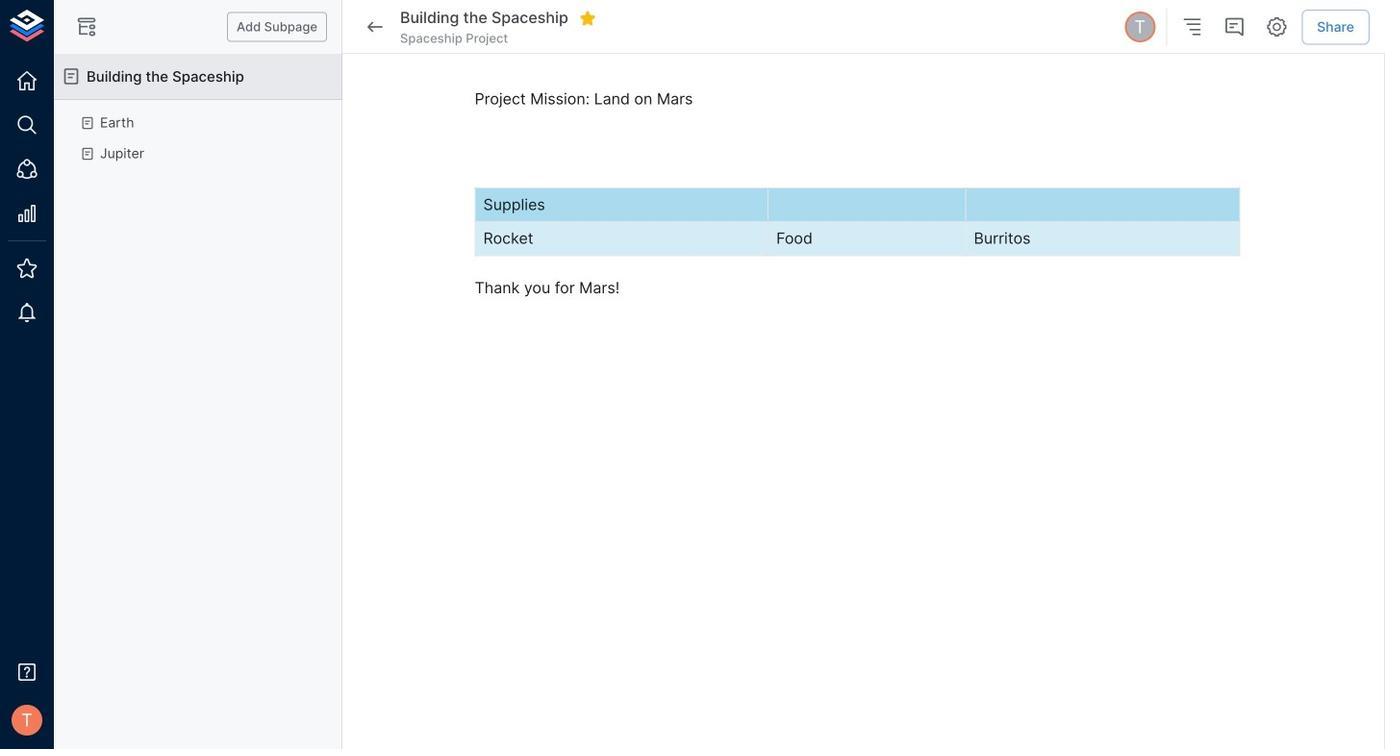 Task type: locate. For each thing, give the bounding box(es) containing it.
hide wiki image
[[75, 15, 98, 38]]

go back image
[[364, 15, 387, 38]]



Task type: describe. For each thing, give the bounding box(es) containing it.
settings image
[[1266, 15, 1289, 38]]

table of contents image
[[1181, 15, 1204, 38]]

remove favorite image
[[579, 10, 596, 27]]

comments image
[[1223, 15, 1246, 38]]



Task type: vqa. For each thing, say whether or not it's contained in the screenshot.
the 'Hide Wiki' icon
yes



